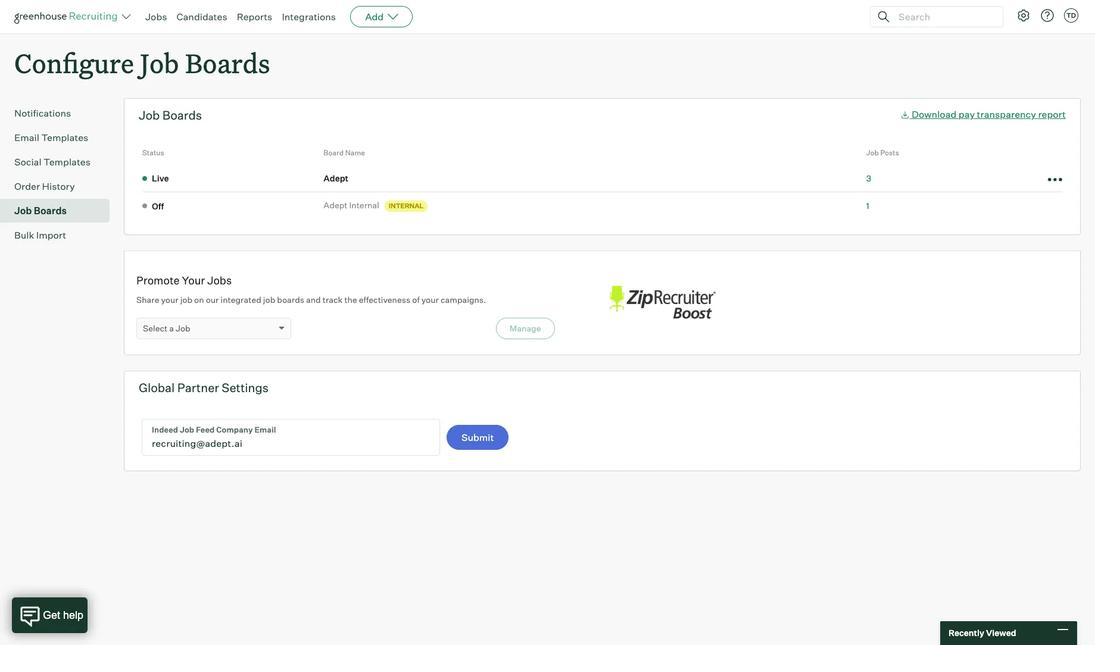 Task type: describe. For each thing, give the bounding box(es) containing it.
job left posts
[[866, 148, 879, 157]]

adept internal link
[[324, 200, 383, 211]]

adept internal
[[324, 200, 379, 210]]

integrations
[[282, 11, 336, 23]]

td
[[1067, 11, 1076, 20]]

recently
[[949, 629, 985, 639]]

share
[[136, 295, 159, 305]]

settings
[[222, 381, 269, 396]]

notifications link
[[14, 106, 105, 120]]

track
[[323, 295, 343, 305]]

2 vertical spatial boards
[[34, 205, 67, 217]]

social templates link
[[14, 155, 105, 169]]

1
[[866, 201, 869, 211]]

email templates
[[14, 132, 88, 144]]

0 vertical spatial boards
[[185, 45, 270, 80]]

zip recruiter image
[[602, 280, 722, 326]]

adept for adept
[[324, 173, 348, 183]]

select
[[143, 324, 167, 334]]

and
[[306, 295, 321, 305]]

0 horizontal spatial jobs
[[145, 11, 167, 23]]

jobs link
[[145, 11, 167, 23]]

adept for adept internal
[[324, 200, 348, 210]]

submit button
[[447, 425, 509, 450]]

select a job
[[143, 324, 190, 334]]

name
[[345, 148, 365, 157]]

history
[[42, 181, 75, 192]]

1 your from the left
[[161, 295, 178, 305]]

1 horizontal spatial job boards
[[139, 108, 202, 123]]

your
[[182, 274, 205, 287]]

0 horizontal spatial internal
[[349, 200, 379, 210]]

live
[[152, 174, 169, 184]]

add
[[365, 11, 384, 23]]

of
[[412, 295, 420, 305]]

recently viewed
[[949, 629, 1016, 639]]

candidates link
[[177, 11, 227, 23]]

promote
[[136, 274, 180, 287]]

our
[[206, 295, 219, 305]]

download pay transparency report link
[[900, 109, 1066, 120]]

Search text field
[[896, 8, 992, 25]]

global partner settings
[[139, 381, 269, 396]]

job posts
[[866, 148, 899, 157]]

report
[[1038, 109, 1066, 120]]

social templates
[[14, 156, 91, 168]]

promote your jobs
[[136, 274, 232, 287]]

1 vertical spatial job boards
[[14, 205, 67, 217]]

board name
[[324, 148, 365, 157]]

bulk import link
[[14, 228, 105, 243]]

job right a
[[176, 324, 190, 334]]

bulk import
[[14, 229, 66, 241]]

1 link
[[866, 201, 869, 211]]

1 vertical spatial boards
[[162, 108, 202, 123]]

configure job boards
[[14, 45, 270, 80]]

partner
[[177, 381, 219, 396]]

add button
[[350, 6, 413, 27]]

reports link
[[237, 11, 272, 23]]

boards
[[277, 295, 304, 305]]

global
[[139, 381, 175, 396]]

reports
[[237, 11, 272, 23]]



Task type: locate. For each thing, give the bounding box(es) containing it.
templates for email templates
[[41, 132, 88, 144]]

your right share
[[161, 295, 178, 305]]

effectiveness
[[359, 295, 411, 305]]

boards down candidates link
[[185, 45, 270, 80]]

jobs up our
[[207, 274, 232, 287]]

boards up status
[[162, 108, 202, 123]]

boards up import
[[34, 205, 67, 217]]

job left the "boards"
[[263, 295, 275, 305]]

download pay transparency report
[[912, 109, 1066, 120]]

board
[[324, 148, 344, 157]]

job
[[140, 45, 179, 80], [139, 108, 160, 123], [866, 148, 879, 157], [14, 205, 32, 217], [176, 324, 190, 334]]

job boards up status
[[139, 108, 202, 123]]

email templates link
[[14, 131, 105, 145]]

2 adept from the top
[[324, 200, 348, 210]]

0 vertical spatial job boards
[[139, 108, 202, 123]]

pay
[[959, 109, 975, 120]]

2 job from the left
[[263, 295, 275, 305]]

boards
[[185, 45, 270, 80], [162, 108, 202, 123], [34, 205, 67, 217]]

campaigns.
[[441, 295, 486, 305]]

order
[[14, 181, 40, 192]]

download
[[912, 109, 957, 120]]

1 horizontal spatial jobs
[[207, 274, 232, 287]]

job up bulk
[[14, 205, 32, 217]]

adept down board
[[324, 173, 348, 183]]

greenhouse recruiting image
[[14, 10, 122, 24]]

submit
[[462, 432, 494, 444]]

0 horizontal spatial job boards
[[14, 205, 67, 217]]

2 your from the left
[[422, 295, 439, 305]]

0 horizontal spatial your
[[161, 295, 178, 305]]

0 vertical spatial adept
[[324, 173, 348, 183]]

notifications
[[14, 107, 71, 119]]

0 horizontal spatial job
[[180, 295, 192, 305]]

adept link
[[324, 172, 352, 184]]

3 link
[[866, 173, 872, 183]]

share your job on our integrated job boards and track the effectiveness of your campaigns.
[[136, 295, 486, 305]]

templates
[[41, 132, 88, 144], [44, 156, 91, 168]]

job left on
[[180, 295, 192, 305]]

0 vertical spatial jobs
[[145, 11, 167, 23]]

1 vertical spatial templates
[[44, 156, 91, 168]]

jobs
[[145, 11, 167, 23], [207, 274, 232, 287]]

your right of
[[422, 295, 439, 305]]

td button
[[1062, 6, 1081, 25]]

bulk
[[14, 229, 34, 241]]

configure image
[[1017, 8, 1031, 23]]

Indeed Job Feed Company Email text field
[[142, 420, 440, 456]]

adept
[[324, 173, 348, 183], [324, 200, 348, 210]]

integrations link
[[282, 11, 336, 23]]

internal
[[349, 200, 379, 210], [389, 202, 424, 210]]

a
[[169, 324, 174, 334]]

off
[[152, 201, 164, 211]]

jobs left candidates link
[[145, 11, 167, 23]]

3
[[866, 173, 872, 183]]

email
[[14, 132, 39, 144]]

the
[[345, 295, 357, 305]]

status
[[142, 148, 164, 157]]

job boards up bulk import
[[14, 205, 67, 217]]

1 vertical spatial adept
[[324, 200, 348, 210]]

job boards link
[[14, 204, 105, 218]]

adept down adept link
[[324, 200, 348, 210]]

1 horizontal spatial job
[[263, 295, 275, 305]]

job
[[180, 295, 192, 305], [263, 295, 275, 305]]

templates up 'social templates' link
[[41, 132, 88, 144]]

candidates
[[177, 11, 227, 23]]

1 horizontal spatial your
[[422, 295, 439, 305]]

1 vertical spatial jobs
[[207, 274, 232, 287]]

0 vertical spatial templates
[[41, 132, 88, 144]]

internal right 'adept internal' link
[[389, 202, 424, 210]]

job boards
[[139, 108, 202, 123], [14, 205, 67, 217]]

transparency
[[977, 109, 1036, 120]]

your
[[161, 295, 178, 305], [422, 295, 439, 305]]

templates down email templates link
[[44, 156, 91, 168]]

order history link
[[14, 179, 105, 194]]

td button
[[1064, 8, 1079, 23]]

internal down adept link
[[349, 200, 379, 210]]

integrated
[[221, 295, 261, 305]]

viewed
[[986, 629, 1016, 639]]

templates for social templates
[[44, 156, 91, 168]]

import
[[36, 229, 66, 241]]

posts
[[881, 148, 899, 157]]

job inside job boards link
[[14, 205, 32, 217]]

job up status
[[139, 108, 160, 123]]

order history
[[14, 181, 75, 192]]

social
[[14, 156, 41, 168]]

1 horizontal spatial internal
[[389, 202, 424, 210]]

1 adept from the top
[[324, 173, 348, 183]]

on
[[194, 295, 204, 305]]

configure
[[14, 45, 134, 80]]

1 job from the left
[[180, 295, 192, 305]]

job down jobs link
[[140, 45, 179, 80]]



Task type: vqa. For each thing, say whether or not it's contained in the screenshot.
Hires "column header"
no



